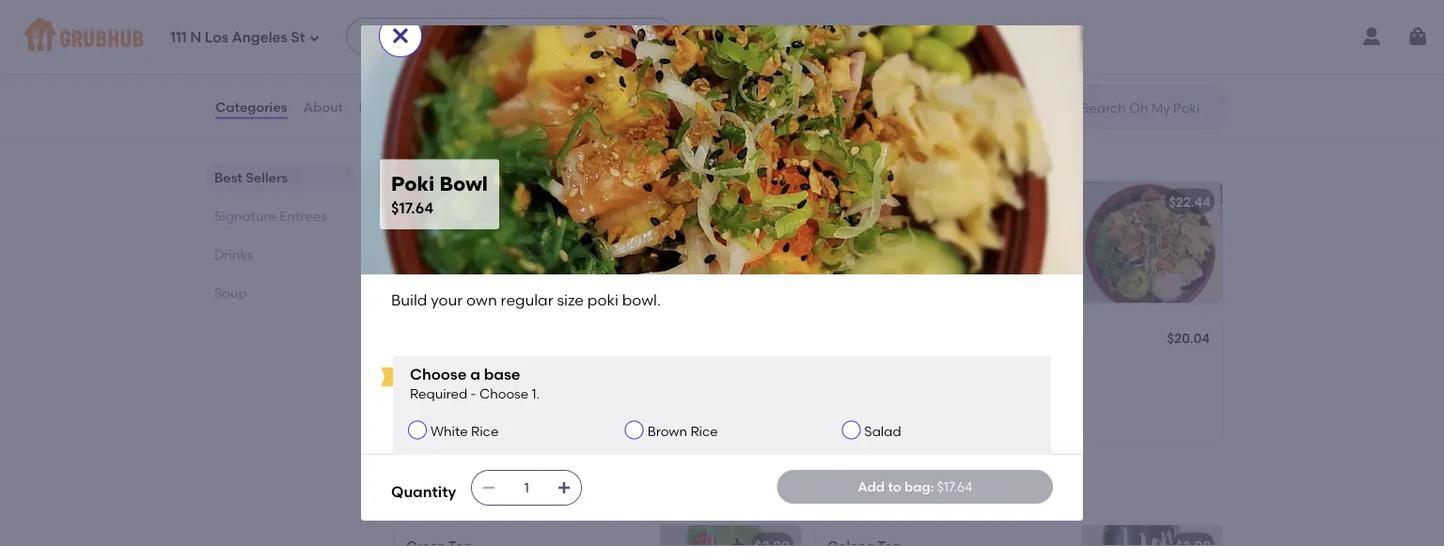 Task type: describe. For each thing, give the bounding box(es) containing it.
rice for brown rice
[[691, 423, 718, 439]]

add
[[858, 479, 885, 495]]

brown
[[648, 423, 687, 439]]

111
[[170, 29, 187, 46]]

best sellers
[[214, 169, 288, 185]]

monster
[[827, 194, 880, 210]]

about button
[[302, 73, 344, 141]]

main navigation navigation
[[0, 0, 1444, 73]]

signature entrees tab
[[214, 206, 346, 226]]

0 vertical spatial wrap.
[[530, 21, 566, 37]]

best
[[214, 169, 243, 185]]

$17.64 inside poki bowl $17.64
[[391, 198, 434, 217]]

0 vertical spatial build your own poki wrap. button
[[393, 0, 803, 100]]

own inside build your own monster size poki bowl.
[[893, 220, 920, 236]]

0 vertical spatial signature
[[391, 137, 488, 161]]

monster
[[923, 220, 975, 236]]

$20.04
[[1167, 330, 1210, 346]]

sellers
[[246, 169, 288, 185]]

poki bowl image
[[660, 181, 801, 303]]

bowl for poki bowl
[[437, 194, 468, 210]]

poki for poki bowl $17.64
[[391, 172, 435, 196]]

poki bowl $17.64
[[391, 172, 488, 217]]

about
[[303, 99, 343, 115]]

0 vertical spatial signature entrees
[[391, 137, 566, 161]]

bag:
[[905, 479, 934, 495]]

1 horizontal spatial entrees
[[492, 137, 566, 161]]

drinks tab
[[214, 244, 346, 264]]

angeles
[[232, 29, 288, 46]]

white
[[431, 423, 468, 439]]

-
[[471, 386, 476, 402]]

to
[[888, 479, 901, 495]]

white rice
[[431, 423, 499, 439]]

rice for white rice
[[471, 423, 499, 439]]

poki bowl
[[406, 194, 468, 210]]

1 vertical spatial poki wrap image
[[660, 319, 801, 441]]

reviews
[[359, 99, 412, 115]]

signature entrees inside tab
[[214, 208, 327, 224]]

choose a base required - choose 1.
[[410, 365, 540, 402]]

poki inside build your own monster size poki bowl.
[[1005, 220, 1032, 236]]

0 vertical spatial build your own poki wrap.
[[404, 21, 566, 37]]

a
[[470, 365, 480, 383]]

brown rice
[[648, 423, 718, 439]]

1 horizontal spatial choose
[[479, 386, 529, 402]]

1 vertical spatial svg image
[[557, 480, 572, 496]]

build inside build your own monster size poki bowl.
[[827, 220, 859, 236]]

1 horizontal spatial $17.64
[[753, 194, 790, 210]]

bowl. inside build your own monster size poki bowl.
[[827, 239, 861, 255]]

Input item quantity number field
[[506, 471, 547, 505]]

base
[[484, 365, 520, 383]]



Task type: vqa. For each thing, say whether or not it's contained in the screenshot.
the 4985
no



Task type: locate. For each thing, give the bounding box(es) containing it.
1 vertical spatial entrees
[[279, 208, 327, 224]]

0 vertical spatial svg image
[[1407, 25, 1429, 48]]

st
[[291, 29, 305, 46]]

0 vertical spatial build your own regular size poki bowl.
[[406, 220, 641, 236]]

signature entrees down sellers
[[214, 208, 327, 224]]

soup tab
[[214, 283, 346, 303]]

size
[[551, 220, 574, 236], [979, 220, 1002, 236], [557, 291, 584, 309], [959, 358, 982, 374]]

poki wrap image
[[662, 0, 803, 100], [660, 319, 801, 441]]

1 vertical spatial build your own poki wrap.
[[406, 362, 567, 378]]

los
[[205, 29, 228, 46]]

poki
[[391, 172, 435, 196], [406, 194, 434, 210], [883, 194, 911, 210]]

wrap.
[[530, 21, 566, 37], [532, 362, 567, 378]]

111 n los angeles st
[[170, 29, 305, 46]]

svg image inside main navigation navigation
[[1407, 25, 1429, 48]]

0 vertical spatial choose
[[410, 365, 467, 383]]

your
[[439, 21, 467, 37], [441, 220, 469, 236], [862, 220, 890, 236], [431, 291, 463, 309], [862, 358, 890, 374], [441, 362, 469, 378]]

large
[[923, 358, 956, 374]]

bowl
[[439, 172, 488, 196], [437, 194, 468, 210], [914, 194, 945, 210]]

regular
[[501, 220, 547, 236], [501, 291, 553, 309]]

Search Oh My Poki search field
[[1079, 99, 1223, 117]]

build your own poki wrap. button
[[393, 0, 803, 100], [395, 310, 801, 441]]

0 horizontal spatial signature entrees
[[214, 208, 327, 224]]

0 horizontal spatial svg image
[[557, 480, 572, 496]]

2 horizontal spatial $17.64
[[937, 479, 973, 495]]

quantity
[[391, 482, 456, 501]]

1 horizontal spatial rice
[[691, 423, 718, 439]]

0 horizontal spatial signature
[[214, 208, 276, 224]]

rice right white
[[471, 423, 499, 439]]

best sellers tab
[[214, 167, 346, 187]]

oolong tea image
[[1081, 525, 1222, 546]]

drinks inside tab
[[214, 246, 253, 262]]

n
[[190, 29, 201, 46]]

build your own regular size poki bowl.
[[406, 220, 641, 236], [391, 291, 661, 309]]

signature up poki bowl $17.64
[[391, 137, 488, 161]]

own
[[470, 21, 496, 37], [472, 220, 498, 236], [893, 220, 920, 236], [466, 291, 497, 309], [893, 358, 920, 374], [472, 362, 498, 378]]

drinks down white
[[391, 481, 454, 505]]

0 horizontal spatial drinks
[[214, 246, 253, 262]]

categories
[[215, 99, 287, 115]]

build your own large size poki bowl.
[[827, 358, 1049, 374]]

signature
[[391, 137, 488, 161], [214, 208, 276, 224]]

1 horizontal spatial svg image
[[1407, 25, 1429, 48]]

required
[[410, 386, 468, 402]]

0 vertical spatial poki wrap image
[[662, 0, 803, 100]]

$22.44
[[1169, 194, 1211, 210]]

monster poki bowl
[[827, 194, 945, 210]]

entrees
[[492, 137, 566, 161], [279, 208, 327, 224]]

0 vertical spatial regular
[[501, 220, 547, 236]]

0 vertical spatial drinks
[[214, 246, 253, 262]]

svg image
[[389, 24, 412, 47], [360, 29, 375, 44], [309, 32, 320, 44], [482, 480, 497, 496]]

$17.64
[[753, 194, 790, 210], [391, 198, 434, 217], [937, 479, 973, 495]]

rice
[[471, 423, 499, 439], [691, 423, 718, 439]]

drinks up 'soup'
[[214, 246, 253, 262]]

build your own monster size poki bowl.
[[827, 220, 1032, 255]]

signature entrees
[[391, 137, 566, 161], [214, 208, 327, 224]]

drinks
[[214, 246, 253, 262], [391, 481, 454, 505]]

add to bag: $17.64
[[858, 479, 973, 495]]

categories button
[[214, 73, 288, 141]]

build your own regular size poki bowl. up base
[[391, 291, 661, 309]]

bowl for poki bowl $17.64
[[439, 172, 488, 196]]

1 horizontal spatial drinks
[[391, 481, 454, 505]]

signature down best sellers
[[214, 208, 276, 224]]

1 horizontal spatial signature
[[391, 137, 488, 161]]

reviews button
[[358, 73, 413, 141]]

poki inside poki bowl $17.64
[[391, 172, 435, 196]]

choose up the "required"
[[410, 365, 467, 383]]

build
[[404, 21, 436, 37], [406, 220, 438, 236], [827, 220, 859, 236], [391, 291, 427, 309], [827, 358, 859, 374], [406, 362, 438, 378]]

bowl inside poki bowl $17.64
[[439, 172, 488, 196]]

bowl.
[[607, 220, 641, 236], [827, 239, 861, 255], [622, 291, 661, 309], [1015, 358, 1049, 374]]

1 vertical spatial build your own regular size poki bowl.
[[391, 291, 661, 309]]

monster poki bowl image
[[1081, 181, 1222, 303]]

choose down base
[[479, 386, 529, 402]]

1 vertical spatial regular
[[501, 291, 553, 309]]

poki for poki bowl
[[406, 194, 434, 210]]

search icon image
[[1051, 96, 1074, 118]]

soup
[[214, 285, 247, 301]]

rice right brown
[[691, 423, 718, 439]]

0 horizontal spatial rice
[[471, 423, 499, 439]]

choose
[[410, 365, 467, 383], [479, 386, 529, 402]]

0 horizontal spatial $17.64
[[391, 198, 434, 217]]

0 horizontal spatial entrees
[[279, 208, 327, 224]]

salad
[[864, 423, 901, 439]]

1.
[[532, 386, 540, 402]]

1 vertical spatial wrap.
[[532, 362, 567, 378]]

1 horizontal spatial signature entrees
[[391, 137, 566, 161]]

2 rice from the left
[[691, 423, 718, 439]]

entrees inside tab
[[279, 208, 327, 224]]

build your own regular size poki bowl. down poki bowl
[[406, 220, 641, 236]]

signature inside tab
[[214, 208, 276, 224]]

your inside build your own monster size poki bowl.
[[862, 220, 890, 236]]

1 vertical spatial signature
[[214, 208, 276, 224]]

build your own poki wrap.
[[404, 21, 566, 37], [406, 362, 567, 378]]

1 vertical spatial choose
[[479, 386, 529, 402]]

1 vertical spatial drinks
[[391, 481, 454, 505]]

1 vertical spatial signature entrees
[[214, 208, 327, 224]]

size inside build your own monster size poki bowl.
[[979, 220, 1002, 236]]

signature entrees up poki bowl $17.64
[[391, 137, 566, 161]]

green tea image
[[660, 525, 801, 546]]

poki
[[500, 21, 527, 37], [577, 220, 604, 236], [1005, 220, 1032, 236], [587, 291, 619, 309], [985, 358, 1012, 374], [501, 362, 529, 378]]

0 vertical spatial entrees
[[492, 137, 566, 161]]

1 rice from the left
[[471, 423, 499, 439]]

svg image
[[1407, 25, 1429, 48], [557, 480, 572, 496]]

1 vertical spatial build your own poki wrap. button
[[395, 310, 801, 441]]

0 horizontal spatial choose
[[410, 365, 467, 383]]



